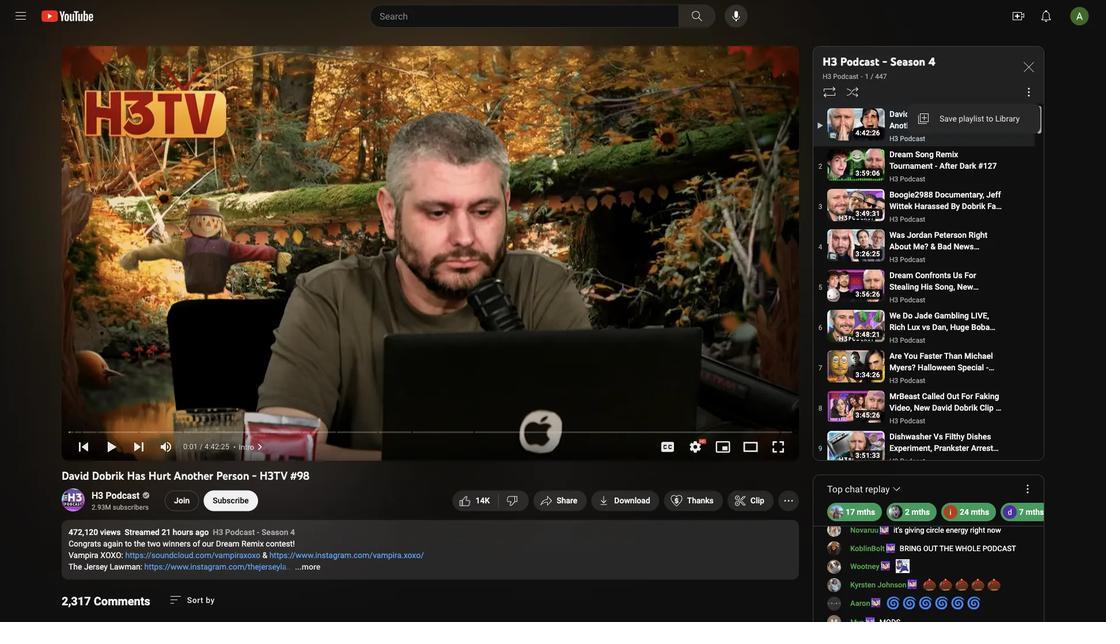 Task type: vqa. For each thing, say whether or not it's contained in the screenshot.
leftmost |
no



Task type: describe. For each thing, give the bounding box(es) containing it.
sort by button
[[169, 593, 215, 607]]

another person for david dobrik has hurt another person - h3tv #98
[[174, 469, 249, 483]]

,
[[82, 528, 84, 537]]

- inside david dobrik has hurt another person - h3tv #98 h3 podcast
[[948, 121, 950, 130]]

- inside dream song remix tournament - after dark #127 h3 podcast
[[935, 161, 937, 171]]

3 hours, 51 minutes, 33 seconds element
[[855, 452, 880, 460]]

h3tv inside david dobrik has hurt another person - h3tv #98 h3 podcast
[[952, 121, 973, 130]]

by
[[951, 201, 960, 211]]

1 vertical spatial h3 podcast link
[[92, 489, 141, 502]]

for
[[961, 391, 973, 401]]

podcast inside dream song remix tournament - after dark #127 h3 podcast
[[900, 175, 925, 183]]

contest!
[[266, 539, 295, 549]]

& inside https://soundcloud.com/vampiraxoxo & https://www.instagram.com/vampira.xoxo/ the jersey lawman: https://www.instagram.com/thejerseyla...
[[262, 551, 267, 560]]

•
[[233, 443, 236, 451]]

podcast inside david dobrik has hurt another person - h3tv #98 h3 podcast
[[900, 135, 925, 143]]

h3 podcast for we
[[889, 336, 925, 344]]

thanks
[[687, 496, 714, 505]]

4 hours, 42 minutes, 26 seconds element
[[855, 129, 880, 137]]

3:34:26 link
[[827, 350, 885, 384]]

dream inside congrats again to the two winners of our dream remix contest! vampira xoxo:
[[216, 539, 240, 549]]

3
[[818, 203, 822, 211]]

https://soundcloud.com/vampiraxoxo link
[[125, 551, 260, 560]]

3 hours, 34 minutes, 26 seconds element
[[855, 371, 880, 379]]

download button
[[591, 490, 659, 511]]

hurt for david dobrik has hurt another person - h3tv #98
[[148, 469, 171, 483]]

3:56:26
[[855, 290, 880, 298]]

jade
[[915, 311, 932, 320]]

by
[[206, 595, 215, 605]]

hours
[[173, 528, 193, 537]]

boba
[[971, 322, 990, 332]]

share button
[[534, 490, 587, 511]]

the
[[134, 539, 145, 549]]

2 up congrats
[[78, 528, 82, 537]]

filthy
[[945, 432, 965, 441]]

podcast inside boogie2988 documentary, jeff wittek harassed by dobrik fan, ryan kavanaugh failure podcast - otr #93
[[889, 224, 919, 234]]

https://www.instagram.com/thejerseyla... link
[[144, 562, 293, 572]]

• intro
[[233, 443, 254, 451]]

3:26:25 link
[[827, 229, 885, 263]]

save
[[940, 114, 957, 123]]

h3 podcast for boogie2988
[[889, 215, 925, 224]]

seek slider slider
[[65, 425, 792, 436]]

david dobrik has hurt another person - h3tv #98
[[62, 469, 309, 483]]

podcast down experiment,
[[900, 457, 925, 465]]

dobrik inside mrbeast called out for faking video, new david dobrik clip is horrifying (ft. pokimane) - ad #125
[[954, 403, 978, 412]]

3:26:25
[[855, 250, 880, 258]]

/ for 1
[[871, 72, 873, 80]]

Subscribe text field
[[213, 496, 249, 505]]

3 hours, 45 minutes, 26 seconds element
[[855, 411, 880, 419]]

jeff
[[986, 190, 1001, 199]]

2.93m
[[92, 503, 111, 511]]

hurt for david dobrik has hurt another person - h3tv #98 h3 podcast
[[953, 109, 969, 119]]

rails inside dishwasher vs filthy dishes experiment, prankster arrested in japan - off the rails #91
[[956, 455, 974, 464]]

gambling
[[934, 311, 969, 320]]

off inside we do jade gambling live, rich lux vs dan, huge boba scandal - off the rails #92
[[925, 334, 936, 343]]

we do jade gambling live, rich lux vs dan, huge boba scandal - off the rails #92
[[889, 311, 990, 343]]

dream inside dream song remix tournament - after dark #127 h3 podcast
[[889, 149, 913, 159]]

thanks button
[[664, 490, 723, 511]]

dishwasher vs filthy dishes experiment, prankster arrested in japan - off the rails #91 by h3 podcast 3 hours, 51 minutes element
[[889, 431, 1002, 464]]

peterson
[[934, 230, 967, 240]]

video,
[[889, 403, 912, 412]]

dan,
[[932, 322, 948, 332]]

boogie2988
[[889, 190, 933, 199]]

clip inside button
[[751, 496, 764, 505]]

4:42:26 link
[[827, 108, 885, 142]]

was jordan peterson right about me? & bad news about jimmy lee - h3tv #97 by h3 podcast 3 hours, 26 minutes element
[[889, 229, 1002, 263]]

clip inside mrbeast called out for faking video, new david dobrik clip is horrifying (ft. pokimane) - ad #125
[[980, 403, 994, 412]]

vs
[[922, 322, 930, 332]]

dobrik up 2.93m
[[92, 469, 124, 483]]

out
[[947, 391, 959, 401]]

h3 podcast for dishwasher
[[889, 457, 925, 465]]

two
[[147, 539, 161, 549]]

clip button
[[727, 490, 774, 511]]

was jordan peterson right about me? & bad news about jimmy lee - h3tv #97
[[889, 230, 996, 263]]

0 horizontal spatial h3 podcast - season 4 link
[[213, 527, 295, 538]]

boogie2988 documentary, jeff wittek harassed by dobrik fan, ryan kavanaugh failure podcast - otr #93
[[889, 190, 1002, 234]]

1 4 k
[[476, 496, 490, 505]]

& inside was jordan peterson right about me? & bad news about jimmy lee - h3tv #97
[[930, 242, 936, 251]]

#98 for david dobrik has hurt another person - h3tv #98 h3 podcast
[[975, 121, 989, 130]]

japan
[[898, 455, 920, 464]]

podcast down the me?
[[900, 256, 925, 264]]

9
[[818, 445, 822, 453]]

- inside we do jade gambling live, rich lux vs dan, huge boba scandal - off the rails #92
[[920, 334, 923, 343]]

dobrik inside boogie2988 documentary, jeff wittek harassed by dobrik fan, ryan kavanaugh failure podcast - otr #93
[[962, 201, 985, 211]]

you
[[904, 351, 918, 361]]

tournament
[[889, 161, 933, 171]]

dishwasher
[[889, 432, 932, 441]]

- inside was jordan peterson right about me? & bad news about jimmy lee - h3tv #97
[[955, 253, 957, 263]]

david dobrik has hurt another person - h3tv #98 h3 podcast
[[889, 109, 989, 143]]

subscribe button
[[203, 490, 258, 511]]

news
[[954, 242, 974, 251]]

we do jade gambling live, rich lux vs dan, huge boba scandal - off the rails #92 by h3 podcast 3 hours, 48 minutes element
[[889, 310, 1002, 343]]

- inside boogie2988 documentary, jeff wittek harassed by dobrik fan, ryan kavanaugh failure podcast - otr #93
[[921, 224, 924, 234]]

join button
[[165, 490, 199, 511]]

pokimane)
[[942, 414, 981, 424]]

5
[[818, 283, 822, 291]]

...more
[[295, 562, 320, 572]]

after
[[939, 161, 958, 171]]

1 right ,
[[84, 528, 89, 537]]

sort
[[187, 595, 203, 605]]

me?
[[913, 242, 928, 251]]

huge
[[950, 322, 969, 332]]

Share text field
[[557, 496, 577, 505]]

#97
[[982, 253, 996, 263]]

- up https://soundcloud.com/vampiraxoxo & https://www.instagram.com/vampira.xoxo/ the jersey lawman: https://www.instagram.com/thejerseyla... on the left bottom of the page
[[257, 528, 259, 537]]

are you faster than michael myers? halloween special - h3tv #96
[[889, 351, 993, 384]]

called
[[922, 391, 945, 401]]

is
[[996, 403, 1002, 412]]

h3 podcast - season 4
[[823, 55, 935, 69]]

0 vertical spatial 7
[[818, 364, 822, 372]]

- inside are you faster than michael myers? halloween special - h3tv #96
[[986, 363, 989, 372]]

song
[[915, 149, 934, 159]]

2 up the winners
[[162, 528, 166, 537]]

avatar image image
[[1070, 7, 1089, 25]]

david for david dobrik has hurt another person - h3tv #98 h3 podcast
[[889, 109, 910, 119]]

of
[[193, 539, 200, 549]]

h3 podcast for was
[[889, 256, 925, 264]]

3:59:06 link
[[827, 149, 885, 182]]

▶
[[817, 122, 823, 130]]

2 left 3:59:06 link
[[818, 162, 822, 171]]

david inside mrbeast called out for faking video, new david dobrik clip is horrifying (ft. pokimane) - ad #125
[[932, 403, 952, 412]]

horrifying
[[889, 414, 925, 424]]

documentary,
[[935, 190, 984, 199]]



Task type: locate. For each thing, give the bounding box(es) containing it.
h3 podcast down wittek
[[889, 215, 925, 224]]

off inside dishwasher vs filthy dishes experiment, prankster arrested in japan - off the rails #91
[[927, 455, 938, 464]]

1 vertical spatial /
[[200, 442, 203, 451]]

podcast up 1 / 447
[[840, 55, 879, 69]]

0 horizontal spatial dream
[[216, 539, 240, 549]]

has left playlist
[[937, 109, 951, 119]]

&
[[930, 242, 936, 251], [262, 551, 267, 560]]

0 vertical spatial hurt
[[953, 109, 969, 119]]

1 horizontal spatial another person
[[889, 121, 946, 130]]

experiment,
[[889, 443, 932, 453]]

3 hours, 59 minutes, 6 seconds element
[[855, 169, 880, 177]]

hurt inside david dobrik has hurt another person - h3tv #98 h3 podcast
[[953, 109, 969, 119]]

to inside congrats again to the two winners of our dream remix contest! vampira xoxo:
[[125, 539, 132, 549]]

1 horizontal spatial has
[[937, 109, 951, 119]]

1 vertical spatial rails
[[956, 455, 974, 464]]

winners
[[163, 539, 191, 549]]

/ left 447 at top
[[871, 72, 873, 80]]

0 horizontal spatial remix
[[242, 539, 264, 549]]

- down vs
[[920, 334, 923, 343]]

0 vertical spatial /
[[871, 72, 873, 80]]

podcast down "tournament"
[[900, 175, 925, 183]]

1 horizontal spatial /
[[871, 72, 873, 80]]

0 vertical spatial &
[[930, 242, 936, 251]]

the down vampira
[[69, 562, 82, 572]]

0 vertical spatial h3 podcast link
[[823, 72, 859, 81]]

rails inside we do jade gambling live, rich lux vs dan, huge boba scandal - off the rails #92
[[954, 334, 971, 343]]

447
[[875, 72, 887, 80]]

the
[[938, 334, 952, 343], [940, 455, 954, 464], [69, 562, 82, 572]]

1 vertical spatial the
[[940, 455, 954, 464]]

1 horizontal spatial remix
[[936, 149, 958, 159]]

another person for david dobrik has hurt another person - h3tv #98 h3 podcast
[[889, 121, 946, 130]]

to for again
[[125, 539, 132, 549]]

-
[[882, 55, 887, 69], [948, 121, 950, 130], [935, 161, 937, 171], [921, 224, 924, 234], [955, 253, 957, 263], [920, 334, 923, 343], [986, 363, 989, 372], [983, 414, 985, 424], [922, 455, 925, 464], [252, 469, 257, 483], [257, 528, 259, 537]]

2,317 comments
[[62, 595, 150, 608]]

0 horizontal spatial clip
[[751, 496, 764, 505]]

the down dan,
[[938, 334, 952, 343]]

jordan
[[907, 230, 932, 240]]

1 vertical spatial remix
[[242, 539, 264, 549]]

1 horizontal spatial #98
[[975, 121, 989, 130]]

remix up after
[[936, 149, 958, 159]]

4:42:26
[[855, 129, 880, 137]]

0 vertical spatial dream
[[889, 149, 913, 159]]

1 vertical spatial clip
[[751, 496, 764, 505]]

/ inside youtube video player element
[[200, 442, 203, 451]]

another person
[[889, 121, 946, 130], [174, 469, 249, 483]]

/ for 0:01
[[200, 442, 203, 451]]

dream song remix tournament - after dark #127 h3 podcast
[[889, 149, 997, 183]]

0 vertical spatial off
[[925, 334, 936, 343]]

david for david dobrik has hurt another person - h3tv #98
[[62, 469, 89, 483]]

right
[[969, 230, 988, 240]]

boogie2988 documentary, jeff wittek harassed by dobrik fan, ryan kavanaugh failure podcast - otr #93 by h3 podcast 3 hours, 49 minutes element
[[889, 189, 1002, 234]]

fan,
[[987, 201, 1002, 211]]

podcast down ryan
[[889, 224, 919, 234]]

share
[[557, 496, 577, 505]]

dobrik left save
[[912, 109, 935, 119]]

has up subscribers
[[127, 469, 145, 483]]

0 vertical spatial rails
[[954, 334, 971, 343]]

we
[[889, 311, 901, 320]]

1 horizontal spatial season
[[890, 55, 925, 69]]

h3 podcast link left 1 / 447
[[823, 72, 859, 81]]

myers?
[[889, 363, 916, 372]]

- right the japan at the right bottom
[[922, 455, 925, 464]]

1 vertical spatial #98
[[291, 469, 309, 483]]

3:51:33 link
[[827, 431, 885, 465]]

Join text field
[[174, 496, 190, 505]]

3 hours, 56 minutes, 26 seconds element
[[855, 290, 880, 298]]

another person down 0:01 / 4:42:25
[[174, 469, 249, 483]]

0:01
[[183, 442, 198, 451]]

podcast down lux
[[900, 336, 925, 344]]

podcast up do
[[900, 296, 925, 304]]

podcast up dishwasher
[[900, 417, 925, 425]]

dobrik down 'for'
[[954, 403, 978, 412]]

faster
[[920, 351, 942, 361]]

h3tv
[[952, 121, 973, 130], [959, 253, 980, 263], [889, 374, 910, 384], [259, 469, 288, 483]]

the inside https://soundcloud.com/vampiraxoxo & https://www.instagram.com/vampira.xoxo/ the jersey lawman: https://www.instagram.com/thejerseyla...
[[69, 562, 82, 572]]

3:49:31 link
[[827, 189, 885, 223]]

ryan
[[889, 213, 907, 222]]

& down contest!
[[262, 551, 267, 560]]

1 left k
[[476, 496, 480, 505]]

#98 inside david dobrik has hurt another person - h3tv #98 h3 podcast
[[975, 121, 989, 130]]

2 horizontal spatial david
[[932, 403, 952, 412]]

the inside we do jade gambling live, rich lux vs dan, huge boba scandal - off the rails #92
[[938, 334, 952, 343]]

1 left 447 at top
[[865, 72, 869, 80]]

vs
[[934, 432, 943, 441]]

comments
[[94, 595, 150, 608]]

bad
[[938, 242, 952, 251]]

k
[[485, 496, 490, 505]]

another person up song
[[889, 121, 946, 130]]

has for david dobrik has hurt another person - h3tv #98 h3 podcast
[[937, 109, 951, 119]]

0 vertical spatial season
[[890, 55, 925, 69]]

- left ad
[[983, 414, 985, 424]]

about
[[889, 242, 911, 251]]

1 horizontal spatial &
[[930, 242, 936, 251]]

1 vertical spatial hurt
[[148, 469, 171, 483]]

0 horizontal spatial david
[[62, 469, 89, 483]]

1 horizontal spatial h3 podcast link
[[823, 72, 859, 81]]

clip right 'thanks' text field
[[751, 496, 764, 505]]

h3 podcast - season 4 link up 447 at top
[[823, 54, 1014, 70]]

h3tv inside are you faster than michael myers? halloween special - h3tv #96
[[889, 374, 910, 384]]

mrbeast
[[889, 391, 920, 401]]

- down the news
[[955, 253, 957, 263]]

h3 podcast for mrbeast
[[889, 417, 925, 425]]

- inside mrbeast called out for faking video, new david dobrik clip is horrifying (ft. pokimane) - ad #125
[[983, 414, 985, 424]]

3 hours, 26 minutes, 25 seconds element
[[855, 250, 880, 258]]

0 vertical spatial another person
[[889, 121, 946, 130]]

podcast down the myers?
[[900, 377, 925, 385]]

playlist
[[959, 114, 984, 123]]

halloween
[[918, 363, 956, 372]]

has for david dobrik has hurt another person - h3tv #98
[[127, 469, 145, 483]]

3:48:21
[[855, 331, 880, 339]]

podcast up 2.93m subscribers
[[106, 490, 140, 501]]

https://www.instagram.com/thejerseyla...
[[144, 562, 293, 572]]

https://soundcloud.com/vampiraxoxo
[[125, 551, 260, 560]]

to left the "the"
[[125, 539, 132, 549]]

3:59:06
[[855, 169, 880, 177]]

remix inside dream song remix tournament - after dark #127 h3 podcast
[[936, 149, 958, 159]]

than
[[944, 351, 962, 361]]

h3 podcast - season 4 link up contest!
[[213, 527, 295, 538]]

1 vertical spatial another person
[[174, 469, 249, 483]]

0
[[93, 528, 98, 537]]

Search text field
[[380, 9, 676, 24]]

mrbeast called out for faking video, new david dobrik clip is horrifying (ft. pokimane) - ad #125
[[889, 391, 1002, 435]]

1 / 447
[[865, 72, 887, 80]]

wittek
[[889, 201, 912, 211]]

2
[[818, 162, 822, 171], [78, 528, 82, 537], [89, 528, 93, 537], [162, 528, 166, 537]]

3 hours, 48 minutes, 21 seconds element
[[855, 331, 880, 339]]

sort by
[[187, 595, 215, 605]]

0 horizontal spatial h3 podcast link
[[92, 489, 141, 502]]

rails down prankster
[[956, 455, 974, 464]]

podcast left 1 / 447
[[833, 72, 858, 80]]

0 horizontal spatial #98
[[291, 469, 309, 483]]

dishwasher vs filthy dishes experiment, prankster arrested in japan - off the rails #91
[[889, 432, 1002, 464]]

1 vertical spatial season
[[261, 528, 288, 537]]

subscribe
[[213, 496, 249, 505]]

3 hours, 49 minutes, 31 seconds element
[[855, 210, 880, 218]]

ad
[[987, 414, 998, 424]]

8
[[818, 404, 822, 412]]

kavanaugh failure
[[909, 213, 976, 222]]

- down intro "element"
[[252, 469, 257, 483]]

- inside dishwasher vs filthy dishes experiment, prankster arrested in japan - off the rails #91
[[922, 455, 925, 464]]

streamed 21 hours ago element
[[125, 504, 213, 538]]

Download text field
[[614, 496, 650, 505]]

podcast up jordan
[[900, 215, 925, 224]]

7 left 3:34:26 link
[[818, 364, 822, 372]]

dream song remix tournament - after dark #127 by h3 podcast 3 hours, 59 minutes element
[[889, 149, 1002, 172]]

xoxo:
[[100, 551, 123, 560]]

1 horizontal spatial h3 podcast - season 4 link
[[823, 54, 1014, 70]]

h3 inside david dobrik has hurt another person - h3tv #98 h3 podcast
[[889, 135, 898, 143]]

clip down faking
[[980, 403, 994, 412]]

podcast up https://soundcloud.com/vampiraxoxo & https://www.instagram.com/vampira.xoxo/ the jersey lawman: https://www.instagram.com/thejerseyla... on the left bottom of the page
[[225, 528, 255, 537]]

dobrik inside david dobrik has hurt another person - h3tv #98 h3 podcast
[[912, 109, 935, 119]]

1 horizontal spatial to
[[986, 114, 993, 123]]

- down michael
[[986, 363, 989, 372]]

h3 podcast link up 2.93m subscribers
[[92, 489, 141, 502]]

1 horizontal spatial clip
[[980, 403, 994, 412]]

views
[[100, 528, 121, 537]]

rails down huge
[[954, 334, 971, 343]]

1 up the winners
[[166, 528, 171, 537]]

#96
[[912, 374, 926, 384]]

1 horizontal spatial dream
[[889, 149, 913, 159]]

remix up https://soundcloud.com/vampiraxoxo & https://www.instagram.com/vampira.xoxo/ the jersey lawman: https://www.instagram.com/thejerseyla... on the left bottom of the page
[[242, 539, 264, 549]]

472,120 views element
[[69, 412, 125, 538]]

1 horizontal spatial david
[[889, 109, 910, 119]]

- left after
[[935, 161, 937, 171]]

(ft.
[[927, 414, 940, 424]]

h3 podcast link
[[823, 72, 859, 81], [92, 489, 141, 502]]

0 horizontal spatial hurt
[[148, 469, 171, 483]]

1 vertical spatial off
[[927, 455, 938, 464]]

2.93 million subscribers element
[[92, 502, 149, 512]]

1 vertical spatial to
[[125, 539, 132, 549]]

about jimmy lee
[[889, 253, 953, 263]]

h3tv inside was jordan peterson right about me? & bad news about jimmy lee - h3tv #97
[[959, 253, 980, 263]]

2 vertical spatial david
[[62, 469, 89, 483]]

h3
[[823, 55, 837, 69], [823, 72, 831, 80], [889, 135, 898, 143], [889, 175, 898, 183], [889, 215, 898, 224], [889, 256, 898, 264], [889, 296, 898, 304], [889, 336, 898, 344], [889, 377, 898, 385], [889, 417, 898, 425], [889, 457, 898, 465], [92, 490, 103, 501], [213, 528, 223, 537]]

0 horizontal spatial /
[[200, 442, 203, 451]]

https://www.instagram.com/vampira.xoxo/ link
[[269, 551, 424, 560]]

dobrik down documentary,
[[962, 201, 985, 211]]

intro
[[239, 443, 254, 451]]

to
[[986, 114, 993, 123], [125, 539, 132, 549]]

subscribers
[[113, 503, 149, 511]]

intro element
[[239, 433, 254, 461]]

congrats
[[69, 539, 101, 549]]

1 vertical spatial 7
[[73, 528, 78, 537]]

dream confronts us for stealing his song, new evidence in the mrbeast scandal - after dark #126 by h3 podcast 3 hours, 56 minutes element
[[889, 270, 1002, 293]]

another person inside david dobrik has hurt another person - h3tv #98 h3 podcast
[[889, 121, 946, 130]]

2 vertical spatial the
[[69, 562, 82, 572]]

remix inside congrats again to the two winners of our dream remix contest! vampira xoxo:
[[242, 539, 264, 549]]

youtube video player element
[[62, 46, 799, 461]]

0 horizontal spatial has
[[127, 469, 145, 483]]

0 vertical spatial remix
[[936, 149, 958, 159]]

the down prankster
[[940, 455, 954, 464]]

h3 podcast up 2.93m subscribers
[[92, 490, 140, 501]]

3:45:26 link
[[827, 391, 885, 424]]

again
[[103, 539, 123, 549]]

https://www.instagram.com/vampira.xoxo/
[[269, 551, 424, 560]]

hurt
[[953, 109, 969, 119], [148, 469, 171, 483]]

to for playlist
[[986, 114, 993, 123]]

david
[[889, 109, 910, 119], [932, 403, 952, 412], [62, 469, 89, 483]]

join
[[174, 496, 190, 505]]

https://soundcloud.com/vampiraxoxo & https://www.instagram.com/vampira.xoxo/ the jersey lawman: https://www.instagram.com/thejerseyla...
[[69, 551, 424, 572]]

Clip text field
[[751, 496, 764, 505]]

3:56:26 link
[[827, 270, 885, 303]]

h3 podcast down experiment,
[[889, 457, 925, 465]]

#98 for david dobrik has hurt another person - h3tv #98
[[291, 469, 309, 483]]

7 left ,
[[73, 528, 78, 537]]

0 vertical spatial has
[[937, 109, 951, 119]]

dream up "tournament"
[[889, 149, 913, 159]]

- left playlist
[[948, 121, 950, 130]]

#125
[[889, 426, 908, 435]]

h3 podcast down lux
[[889, 336, 925, 344]]

arrested
[[971, 443, 1002, 453]]

otr
[[926, 224, 941, 234]]

david inside david dobrik has hurt another person - h3tv #98 h3 podcast
[[889, 109, 910, 119]]

0 vertical spatial the
[[938, 334, 952, 343]]

are you faster than michael myers? halloween special - h3tv #96 by h3 podcast 3 hours, 34 minutes element
[[889, 350, 1002, 384]]

0 horizontal spatial another person
[[174, 469, 249, 483]]

4 7 2 , 1 2 0 views streamed 2 1 hours ago h3 podcast - season 4
[[69, 528, 295, 537]]

save playlist to library option
[[907, 108, 1040, 129]]

Thanks text field
[[687, 496, 714, 505]]

0 vertical spatial to
[[986, 114, 993, 123]]

mrbeast called out for faking video, new david dobrik clip is horrifying (ft. pokimane) - ad #125 by h3 podcast 3 hours, 45 minutes element
[[889, 391, 1002, 435]]

h3 podcast down about
[[889, 256, 925, 264]]

4:42:25
[[205, 442, 229, 451]]

download
[[614, 496, 650, 505]]

None search field
[[349, 5, 718, 28]]

h3 podcast up #125
[[889, 417, 925, 425]]

7
[[818, 364, 822, 372], [73, 528, 78, 537]]

library
[[995, 114, 1020, 123]]

& left bad
[[930, 242, 936, 251]]

off down prankster
[[927, 455, 938, 464]]

to left library
[[986, 114, 993, 123]]

1 vertical spatial h3 podcast - season 4 link
[[213, 527, 295, 538]]

4
[[928, 55, 935, 69], [818, 243, 822, 251], [480, 496, 485, 505], [69, 528, 73, 537], [290, 528, 295, 537]]

david dobrik has hurt another person - h3tv #98 by h3 podcast 4 hours, 42 minutes element
[[889, 108, 1002, 131]]

0 horizontal spatial 7
[[73, 528, 78, 537]]

rich
[[889, 322, 905, 332]]

0 horizontal spatial season
[[261, 528, 288, 537]]

- up 447 at top
[[882, 55, 887, 69]]

podcast up song
[[900, 135, 925, 143]]

0 horizontal spatial to
[[125, 539, 132, 549]]

1 vertical spatial david
[[932, 403, 952, 412]]

- left otr
[[921, 224, 924, 234]]

1 horizontal spatial 7
[[818, 364, 822, 372]]

h3 podcast up do
[[889, 296, 925, 304]]

live,
[[971, 311, 989, 320]]

1 vertical spatial dream
[[216, 539, 240, 549]]

has inside david dobrik has hurt another person - h3tv #98 h3 podcast
[[937, 109, 951, 119]]

h3 podcast down the myers?
[[889, 377, 925, 385]]

faking
[[975, 391, 999, 401]]

h3 podcast for are
[[889, 377, 925, 385]]

2 right ,
[[89, 528, 93, 537]]

0 vertical spatial h3 podcast - season 4 link
[[823, 54, 1014, 70]]

1 vertical spatial &
[[262, 551, 267, 560]]

to inside save playlist to library option
[[986, 114, 993, 123]]

off down vs
[[925, 334, 936, 343]]

1 vertical spatial has
[[127, 469, 145, 483]]

dream right our
[[216, 539, 240, 549]]

h3 inside dream song remix tournament - after dark #127 h3 podcast
[[889, 175, 898, 183]]

dishes
[[967, 432, 991, 441]]

1 horizontal spatial hurt
[[953, 109, 969, 119]]

h3 podcast left 1 / 447
[[823, 72, 858, 80]]

the inside dishwasher vs filthy dishes experiment, prankster arrested in japan - off the rails #91
[[940, 455, 954, 464]]

are
[[889, 351, 902, 361]]

0 vertical spatial david
[[889, 109, 910, 119]]

dark
[[960, 161, 976, 171]]

#91
[[976, 455, 990, 464]]

0 vertical spatial clip
[[980, 403, 994, 412]]

podcast
[[840, 55, 879, 69], [833, 72, 858, 80], [900, 135, 925, 143], [900, 175, 925, 183], [900, 215, 925, 224], [889, 224, 919, 234], [900, 256, 925, 264], [900, 296, 925, 304], [900, 336, 925, 344], [900, 377, 925, 385], [900, 417, 925, 425], [900, 457, 925, 465], [106, 490, 140, 501], [225, 528, 255, 537]]

0 vertical spatial #98
[[975, 121, 989, 130]]

0 horizontal spatial &
[[262, 551, 267, 560]]

#93
[[943, 224, 957, 234]]

/ right 0:01
[[200, 442, 203, 451]]



